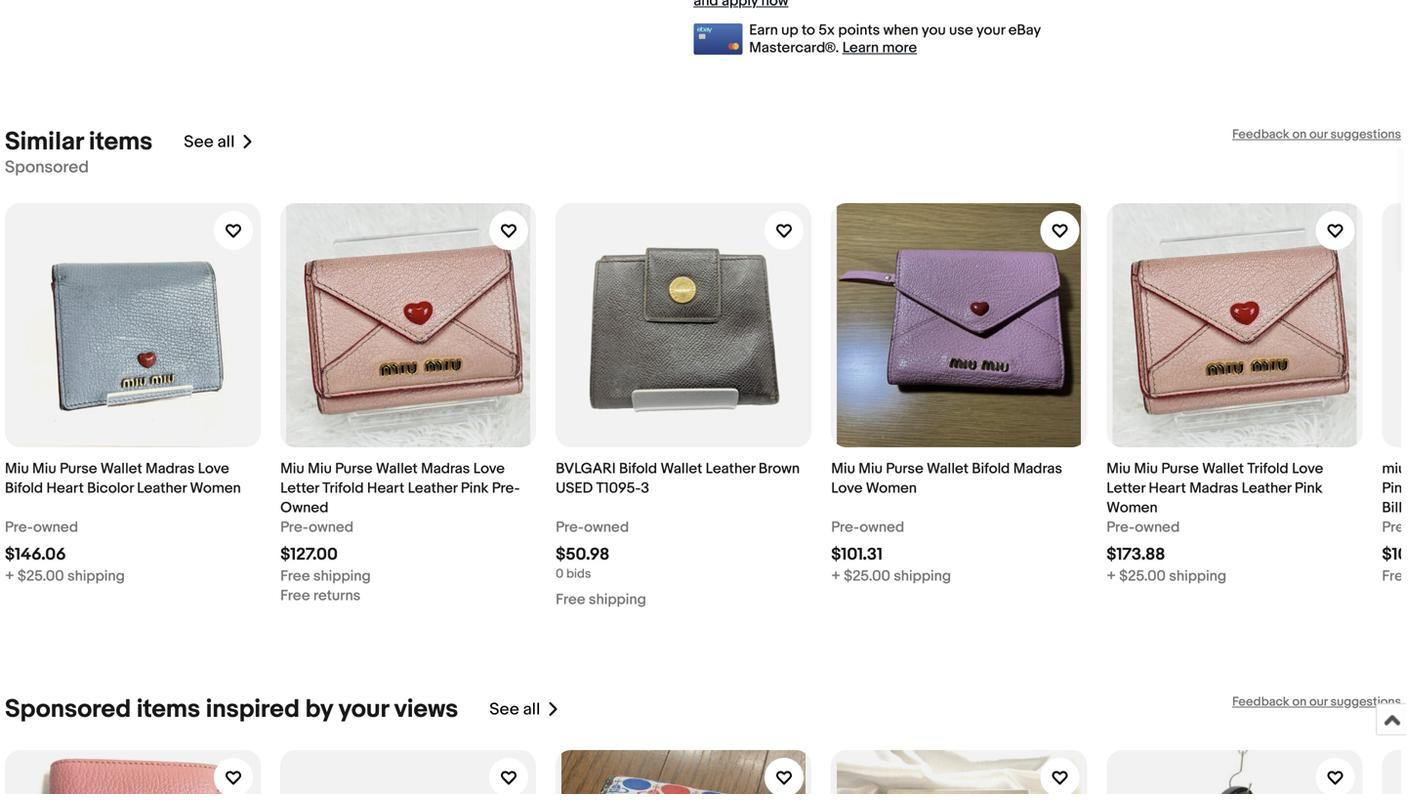 Task type: describe. For each thing, give the bounding box(es) containing it.
$25.00 for $146.06
[[18, 567, 64, 585]]

owned for $101.31
[[860, 519, 905, 536]]

you
[[922, 21, 946, 39]]

similar
[[5, 127, 83, 157]]

$50.98 text field
[[556, 544, 610, 565]]

trifold inside miu miu purse wallet madras love letter trifold heart leather pink pre- owned pre-owned $127.00 free shipping free returns
[[322, 479, 364, 497]]

+ $25.00 shipping text field for $173.88
[[1107, 566, 1227, 586]]

free down '$127.00'
[[280, 567, 310, 585]]

mastercard®.
[[749, 39, 839, 57]]

all for sponsored items inspired by your views
[[523, 699, 540, 720]]

love inside miu miu purse wallet bifold madras love women
[[831, 479, 863, 497]]

7 miu from the left
[[1107, 460, 1131, 478]]

miu miu purse wallet trifold love letter heart madras leather pink women pre-owned $173.88 + $25.00 shipping
[[1107, 460, 1324, 585]]

1 miu from the left
[[5, 460, 29, 478]]

pre- up $10 text field
[[1382, 519, 1406, 536]]

to
[[802, 21, 815, 39]]

wallet for miu miu purse wallet madras love bifold heart bicolor leather women
[[100, 460, 142, 478]]

t1095-
[[596, 479, 641, 497]]

pre-owned $101.31 + $25.00 shipping
[[831, 519, 951, 585]]

see all text field for similar items
[[184, 132, 235, 152]]

Free shipping text field
[[280, 566, 371, 586]]

see all for sponsored items inspired by your views
[[489, 699, 540, 720]]

$10 text field
[[1382, 544, 1406, 565]]

$25.00 for $101.31
[[844, 567, 891, 585]]

see all link for similar items
[[184, 127, 254, 157]]

pink for $173.88
[[1295, 479, 1323, 497]]

purse for miu miu purse wallet madras love bifold heart bicolor leather women
[[60, 460, 97, 478]]

4 miu from the left
[[308, 460, 332, 478]]

madras inside miu miu purse wallet bifold madras love women
[[1013, 460, 1063, 478]]

bifold inside miu miu purse wallet madras love bifold heart bicolor leather women
[[5, 479, 43, 497]]

use
[[949, 21, 973, 39]]

$146.06
[[5, 544, 66, 565]]

$10
[[1382, 544, 1406, 565]]

bvlgari
[[556, 460, 616, 478]]

pre-owned text field for $50.98
[[556, 518, 629, 537]]

bifold inside bvlgari bifold wallet leather brown used t1095-3
[[619, 460, 657, 478]]

leather inside bvlgari bifold wallet leather brown used t1095-3
[[706, 460, 755, 478]]

pre- left used
[[492, 479, 520, 497]]

women inside miu miu purse wallet madras love bifold heart bicolor leather women
[[190, 479, 241, 497]]

6 miu from the left
[[859, 460, 883, 478]]

+ for $101.31
[[831, 567, 841, 585]]

$101.31 text field
[[831, 544, 883, 565]]

free down free shipping text box
[[280, 587, 310, 604]]

shipping inside miu miu purse wallet trifold love letter heart madras leather pink women pre-owned $173.88 + $25.00 shipping
[[1169, 567, 1227, 585]]

leather for miu miu purse wallet trifold love letter heart madras leather pink women pre-owned $173.88 + $25.00 shipping
[[1242, 479, 1292, 497]]

used
[[556, 479, 593, 497]]

feedback for sponsored items inspired by your views
[[1233, 694, 1290, 709]]

owned
[[280, 499, 329, 517]]

suggestions for sponsored items inspired by your views
[[1331, 694, 1401, 709]]

feedback on our suggestions link for sponsored items inspired by your views
[[1233, 694, 1401, 709]]

bicolor
[[87, 479, 134, 497]]

0 horizontal spatial your
[[338, 694, 389, 725]]

items for similar
[[89, 127, 153, 157]]

points
[[838, 21, 880, 39]]

madras inside miu miu purse wallet trifold love letter heart madras leather pink women pre-owned $173.88 + $25.00 shipping
[[1190, 479, 1239, 497]]

pre- down owned
[[280, 519, 309, 536]]

sponsored for sponsored items inspired by your views
[[5, 694, 131, 725]]

all for similar items
[[217, 132, 235, 152]]

Pre-owned text field
[[1107, 518, 1180, 537]]

feedback for similar items
[[1233, 127, 1290, 142]]

views
[[394, 694, 458, 725]]

pre- inside miu miu purse wallet trifold love letter heart madras leather pink women pre-owned $173.88 + $25.00 shipping
[[1107, 519, 1135, 536]]

shipping inside miu miu purse wallet madras love letter trifold heart leather pink pre- owned pre-owned $127.00 free shipping free returns
[[313, 567, 371, 585]]

sponsored items inspired by your views
[[5, 694, 458, 725]]

when
[[884, 21, 919, 39]]

ebay
[[1009, 21, 1041, 39]]

letter for $173.88
[[1107, 479, 1146, 497]]

learn more
[[843, 39, 917, 57]]

women inside miu miu purse wallet bifold madras love women
[[866, 479, 917, 497]]

Sponsored text field
[[5, 157, 89, 178]]

purse for miu miu purse wallet trifold love letter heart madras leather pink women pre-owned $173.88 + $25.00 shipping
[[1162, 460, 1199, 478]]

5x
[[819, 21, 835, 39]]

bids
[[567, 566, 591, 582]]

see for similar items
[[184, 132, 214, 152]]

$50.98
[[556, 544, 610, 565]]

earn up to 5x points when you use your ebay mastercard®.
[[749, 21, 1041, 57]]

Free text field
[[1382, 566, 1406, 586]]

learn
[[843, 39, 879, 57]]

see all link for sponsored items inspired by your views
[[489, 694, 560, 725]]

purse for miu miu purse wallet bifold madras love women
[[886, 460, 924, 478]]

pre-owned text field for $101.31
[[831, 518, 905, 537]]

3
[[641, 479, 649, 497]]

madras inside miu miu purse wallet madras love bifold heart bicolor leather women
[[146, 460, 195, 478]]



Task type: locate. For each thing, give the bounding box(es) containing it.
+ down $101.31 text box
[[831, 567, 841, 585]]

$173.88
[[1107, 544, 1166, 565]]

1 wallet from the left
[[100, 460, 142, 478]]

suggestions
[[1331, 127, 1401, 142], [1331, 694, 1401, 709]]

+
[[5, 567, 14, 585], [831, 567, 841, 585], [1107, 567, 1116, 585]]

feedback on our suggestions link
[[1233, 127, 1401, 142], [1233, 694, 1401, 709]]

brown
[[759, 460, 800, 478]]

similar items
[[5, 127, 153, 157]]

letter for owned
[[280, 479, 319, 497]]

see all link
[[184, 127, 254, 157], [489, 694, 560, 725]]

our
[[1310, 127, 1328, 142], [1310, 694, 1328, 709]]

3 $25.00 from the left
[[1120, 567, 1166, 585]]

0 vertical spatial suggestions
[[1331, 127, 1401, 142]]

free down $10 text field
[[1382, 567, 1406, 585]]

owned up $50.98 text box
[[584, 519, 629, 536]]

pink
[[461, 479, 489, 497], [1295, 479, 1323, 497]]

your inside earn up to 5x points when you use your ebay mastercard®.
[[977, 21, 1005, 39]]

1 horizontal spatial your
[[977, 21, 1005, 39]]

owned inside miu miu purse wallet trifold love letter heart madras leather pink women pre-owned $173.88 + $25.00 shipping
[[1135, 519, 1180, 536]]

8 miu from the left
[[1134, 460, 1158, 478]]

feedback on our suggestions
[[1233, 127, 1401, 142], [1233, 694, 1401, 709]]

pre- inside the pre-owned $101.31 + $25.00 shipping
[[831, 519, 860, 536]]

4 owned from the left
[[860, 519, 905, 536]]

suggestions for similar items
[[1331, 127, 1401, 142]]

$25.00 inside pre-owned $146.06 + $25.00 shipping
[[18, 567, 64, 585]]

0 horizontal spatial heart
[[46, 479, 84, 497]]

0 vertical spatial feedback
[[1233, 127, 1290, 142]]

1 horizontal spatial pink
[[1295, 479, 1323, 497]]

2 feedback on our suggestions from the top
[[1233, 694, 1401, 709]]

heart inside miu miu purse wallet trifold love letter heart madras leather pink women pre-owned $173.88 + $25.00 shipping
[[1149, 479, 1186, 497]]

2 horizontal spatial women
[[1107, 499, 1158, 517]]

1 horizontal spatial see all
[[489, 699, 540, 720]]

Free returns text field
[[280, 586, 361, 605]]

$127.00 text field
[[280, 544, 338, 565]]

pre- up $146.06 "text box"
[[5, 519, 33, 536]]

+ down $173.88
[[1107, 567, 1116, 585]]

2 horizontal spatial +
[[1107, 567, 1116, 585]]

3 purse from the left
[[886, 460, 924, 478]]

1 our from the top
[[1310, 127, 1328, 142]]

pre- inside pre-owned $50.98 0 bids free shipping
[[556, 519, 584, 536]]

1 horizontal spatial all
[[523, 699, 540, 720]]

1 feedback from the top
[[1233, 127, 1290, 142]]

2 $25.00 from the left
[[844, 567, 891, 585]]

2 sponsored from the top
[[5, 694, 131, 725]]

3 + from the left
[[1107, 567, 1116, 585]]

more
[[882, 39, 917, 57]]

pre-owned text field for $146.06
[[5, 518, 78, 537]]

0 horizontal spatial see all text field
[[184, 132, 235, 152]]

3 owned from the left
[[584, 519, 629, 536]]

madras
[[146, 460, 195, 478], [421, 460, 470, 478], [1013, 460, 1063, 478], [1190, 479, 1239, 497]]

0 horizontal spatial see
[[184, 132, 214, 152]]

inspired
[[206, 694, 300, 725]]

feedback on our suggestions link for similar items
[[1233, 127, 1401, 142]]

wallet inside miu miu purse wallet madras love bifold heart bicolor leather women
[[100, 460, 142, 478]]

1 horizontal spatial see all link
[[489, 694, 560, 725]]

0 horizontal spatial +
[[5, 567, 14, 585]]

feedback on our suggestions for similar items
[[1233, 127, 1401, 142]]

wallet inside miu miu purse wallet trifold love letter heart madras leather pink women pre-owned $173.88 + $25.00 shipping
[[1202, 460, 1244, 478]]

women
[[190, 479, 241, 497], [866, 479, 917, 497], [1107, 499, 1158, 517]]

0 horizontal spatial letter
[[280, 479, 319, 497]]

earn
[[749, 21, 778, 39]]

owned up "$101.31"
[[860, 519, 905, 536]]

1 horizontal spatial +
[[831, 567, 841, 585]]

sponsored
[[5, 157, 89, 178], [5, 694, 131, 725]]

feedback on our suggestions for sponsored items inspired by your views
[[1233, 694, 1401, 709]]

+ $25.00 shipping text field for $101.31
[[831, 566, 951, 586]]

3 heart from the left
[[1149, 479, 1186, 497]]

heart for miu miu purse wallet madras love bifold heart bicolor leather women
[[46, 479, 84, 497]]

miu miu purse wallet bifold madras love women
[[831, 460, 1063, 497]]

1 vertical spatial all
[[523, 699, 540, 720]]

leather inside miu miu purse wallet madras love bifold heart bicolor leather women
[[137, 479, 187, 497]]

letter up owned
[[280, 479, 319, 497]]

pink for owned
[[461, 479, 489, 497]]

all
[[217, 132, 235, 152], [523, 699, 540, 720]]

love
[[198, 460, 229, 478], [473, 460, 505, 478], [1292, 460, 1324, 478], [831, 479, 863, 497]]

2 letter from the left
[[1107, 479, 1146, 497]]

3 wallet from the left
[[661, 460, 702, 478]]

love inside miu miu purse wallet trifold love letter heart madras leather pink women pre-owned $173.88 + $25.00 shipping
[[1292, 460, 1324, 478]]

letter inside miu miu purse wallet trifold love letter heart madras leather pink women pre-owned $173.88 + $25.00 shipping
[[1107, 479, 1146, 497]]

$25.00 down $101.31 text box
[[844, 567, 891, 585]]

2 horizontal spatial bifold
[[972, 460, 1010, 478]]

1 pink from the left
[[461, 479, 489, 497]]

madras inside miu miu purse wallet madras love letter trifold heart leather pink pre- owned pre-owned $127.00 free shipping free returns
[[421, 460, 470, 478]]

your right use
[[977, 21, 1005, 39]]

1 vertical spatial feedback on our suggestions
[[1233, 694, 1401, 709]]

1 vertical spatial feedback on our suggestions link
[[1233, 694, 1401, 709]]

purse up '$127.00'
[[335, 460, 373, 478]]

purse
[[60, 460, 97, 478], [335, 460, 373, 478], [886, 460, 924, 478], [1162, 460, 1199, 478]]

owned down owned
[[309, 519, 354, 536]]

1 vertical spatial feedback
[[1233, 694, 1290, 709]]

2 purse from the left
[[335, 460, 373, 478]]

0
[[556, 566, 564, 582]]

0 vertical spatial on
[[1293, 127, 1307, 142]]

letter inside miu miu purse wallet madras love letter trifold heart leather pink pre- owned pre-owned $127.00 free shipping free returns
[[280, 479, 319, 497]]

1 feedback on our suggestions from the top
[[1233, 127, 1401, 142]]

owned up $173.88 text box
[[1135, 519, 1180, 536]]

$25.00 down $173.88
[[1120, 567, 1166, 585]]

1 horizontal spatial heart
[[367, 479, 405, 497]]

pre- up $173.88 text box
[[1107, 519, 1135, 536]]

0 horizontal spatial trifold
[[322, 479, 364, 497]]

$25.00
[[18, 567, 64, 585], [844, 567, 891, 585], [1120, 567, 1166, 585]]

$173.88 text field
[[1107, 544, 1166, 565]]

up
[[781, 21, 799, 39]]

love inside miu miu purse wallet madras love letter trifold heart leather pink pre- owned pre-owned $127.00 free shipping free returns
[[473, 460, 505, 478]]

1 vertical spatial trifold
[[322, 479, 364, 497]]

wallet
[[100, 460, 142, 478], [376, 460, 418, 478], [661, 460, 702, 478], [927, 460, 969, 478], [1202, 460, 1244, 478]]

pre-owned text field up $50.98 text box
[[556, 518, 629, 537]]

2 suggestions from the top
[[1331, 694, 1401, 709]]

miu miu purse wallet madras love bifold heart bicolor leather women
[[5, 460, 241, 497]]

2 wallet from the left
[[376, 460, 418, 478]]

+ $25.00 shipping text field down "$101.31"
[[831, 566, 951, 586]]

3 miu from the left
[[280, 460, 304, 478]]

2 miu from the left
[[32, 460, 56, 478]]

shipping
[[67, 567, 125, 585], [313, 567, 371, 585], [894, 567, 951, 585], [1169, 567, 1227, 585], [589, 591, 646, 608]]

+ $25.00 shipping text field
[[5, 566, 125, 586]]

heart
[[46, 479, 84, 497], [367, 479, 405, 497], [1149, 479, 1186, 497]]

$25.00 down $146.06 "text box"
[[18, 567, 64, 585]]

miu
[[5, 460, 29, 478], [32, 460, 56, 478], [280, 460, 304, 478], [308, 460, 332, 478], [831, 460, 855, 478], [859, 460, 883, 478], [1107, 460, 1131, 478], [1134, 460, 1158, 478]]

on
[[1293, 127, 1307, 142], [1293, 694, 1307, 709]]

owned inside pre-owned $50.98 0 bids free shipping
[[584, 519, 629, 536]]

2 pink from the left
[[1295, 479, 1323, 497]]

2 + $25.00 shipping text field from the left
[[1107, 566, 1227, 586]]

our for sponsored items inspired by your views
[[1310, 694, 1328, 709]]

0 horizontal spatial bifold
[[5, 479, 43, 497]]

0 horizontal spatial pink
[[461, 479, 489, 497]]

love inside miu miu purse wallet madras love bifold heart bicolor leather women
[[198, 460, 229, 478]]

$25.00 inside the pre-owned $101.31 + $25.00 shipping
[[844, 567, 891, 585]]

0 horizontal spatial see all link
[[184, 127, 254, 157]]

pre-owned $146.06 + $25.00 shipping
[[5, 519, 125, 585]]

heart for miu miu purse wallet trifold love letter heart madras leather pink women pre-owned $173.88 + $25.00 shipping
[[1149, 479, 1186, 497]]

see all text field for sponsored items inspired by your views
[[489, 699, 540, 720]]

0 horizontal spatial + $25.00 shipping text field
[[831, 566, 951, 586]]

wallet for miu miu purse wallet madras love letter trifold heart leather pink pre- owned pre-owned $127.00 free shipping free returns
[[376, 460, 418, 478]]

1 pre-owned text field from the left
[[5, 518, 78, 537]]

+ down $146.06 "text box"
[[5, 567, 14, 585]]

heart inside miu miu purse wallet madras love bifold heart bicolor leather women
[[46, 479, 84, 497]]

1 + $25.00 shipping text field from the left
[[831, 566, 951, 586]]

1 letter from the left
[[280, 479, 319, 497]]

letter up pre-owned text box
[[1107, 479, 1146, 497]]

by
[[305, 694, 333, 725]]

your right by
[[338, 694, 389, 725]]

free inside pre-owned $50.98 0 bids free shipping
[[556, 591, 586, 608]]

$101.31
[[831, 544, 883, 565]]

items left inspired
[[137, 694, 200, 725]]

1 horizontal spatial see all text field
[[489, 699, 540, 720]]

1 horizontal spatial women
[[866, 479, 917, 497]]

purse inside miu miu purse wallet bifold madras love women
[[886, 460, 924, 478]]

wallet for miu miu purse wallet trifold love letter heart madras leather pink women pre-owned $173.88 + $25.00 shipping
[[1202, 460, 1244, 478]]

miu pre- $10 free
[[1382, 460, 1406, 585]]

see all for similar items
[[184, 132, 235, 152]]

love for miu miu purse wallet trifold love letter heart madras leather pink women pre-owned $173.88 + $25.00 shipping
[[1292, 460, 1324, 478]]

1 purse from the left
[[60, 460, 97, 478]]

4 wallet from the left
[[927, 460, 969, 478]]

miu
[[1382, 460, 1406, 478]]

see all
[[184, 132, 235, 152], [489, 699, 540, 720]]

pre- up $101.31 text box
[[831, 519, 860, 536]]

wallet for miu miu purse wallet bifold madras love women
[[927, 460, 969, 478]]

0 vertical spatial items
[[89, 127, 153, 157]]

pre-owned text field up $146.06
[[5, 518, 78, 537]]

3 pre-owned text field from the left
[[556, 518, 629, 537]]

leather for miu miu purse wallet madras love letter trifold heart leather pink pre- owned pre-owned $127.00 free shipping free returns
[[408, 479, 458, 497]]

1 vertical spatial our
[[1310, 694, 1328, 709]]

0 vertical spatial see all link
[[184, 127, 254, 157]]

0 vertical spatial see all
[[184, 132, 235, 152]]

letter
[[280, 479, 319, 497], [1107, 479, 1146, 497]]

leather
[[706, 460, 755, 478], [137, 479, 187, 497], [408, 479, 458, 497], [1242, 479, 1292, 497]]

purse inside miu miu purse wallet trifold love letter heart madras leather pink women pre-owned $173.88 + $25.00 shipping
[[1162, 460, 1199, 478]]

5 wallet from the left
[[1202, 460, 1244, 478]]

purse inside miu miu purse wallet madras love letter trifold heart leather pink pre- owned pre-owned $127.00 free shipping free returns
[[335, 460, 373, 478]]

0 bids text field
[[556, 566, 591, 582]]

+ $25.00 shipping text field
[[831, 566, 951, 586], [1107, 566, 1227, 586]]

4 purse from the left
[[1162, 460, 1199, 478]]

2 feedback from the top
[[1233, 694, 1290, 709]]

free down 0 bids text field
[[556, 591, 586, 608]]

1 vertical spatial see
[[489, 699, 519, 720]]

pre-owned text field for $127.00
[[280, 518, 354, 537]]

ebay mastercard image
[[694, 23, 743, 55]]

wallet inside miu miu purse wallet madras love letter trifold heart leather pink pre- owned pre-owned $127.00 free shipping free returns
[[376, 460, 418, 478]]

+ inside miu miu purse wallet trifold love letter heart madras leather pink women pre-owned $173.88 + $25.00 shipping
[[1107, 567, 1116, 585]]

leather inside miu miu purse wallet trifold love letter heart madras leather pink women pre-owned $173.88 + $25.00 shipping
[[1242, 479, 1292, 497]]

0 vertical spatial sponsored
[[5, 157, 89, 178]]

1 $25.00 from the left
[[18, 567, 64, 585]]

trifold inside miu miu purse wallet trifold love letter heart madras leather pink women pre-owned $173.88 + $25.00 shipping
[[1248, 460, 1289, 478]]

1 sponsored from the top
[[5, 157, 89, 178]]

owned inside the pre-owned $101.31 + $25.00 shipping
[[860, 519, 905, 536]]

wallet inside bvlgari bifold wallet leather brown used t1095-3
[[661, 460, 702, 478]]

2 our from the top
[[1310, 694, 1328, 709]]

Pre-owned text field
[[5, 518, 78, 537], [280, 518, 354, 537], [556, 518, 629, 537], [831, 518, 905, 537]]

0 horizontal spatial all
[[217, 132, 235, 152]]

4 pre-owned text field from the left
[[831, 518, 905, 537]]

Pre- text field
[[1382, 518, 1406, 537]]

pink inside miu miu purse wallet madras love letter trifold heart leather pink pre- owned pre-owned $127.00 free shipping free returns
[[461, 479, 489, 497]]

purse up pre-owned text box
[[1162, 460, 1199, 478]]

2 on from the top
[[1293, 694, 1307, 709]]

leather for miu miu purse wallet madras love bifold heart bicolor leather women
[[137, 479, 187, 497]]

Free shipping text field
[[556, 590, 646, 609]]

women inside miu miu purse wallet trifold love letter heart madras leather pink women pre-owned $173.88 + $25.00 shipping
[[1107, 499, 1158, 517]]

0 horizontal spatial $25.00
[[18, 567, 64, 585]]

our for similar items
[[1310, 127, 1328, 142]]

pre-owned text field up $101.31 text box
[[831, 518, 905, 537]]

on for sponsored items inspired by your views
[[1293, 694, 1307, 709]]

owned for $50.98
[[584, 519, 629, 536]]

feedback
[[1233, 127, 1290, 142], [1233, 694, 1290, 709]]

miu miu purse wallet madras love letter trifold heart leather pink pre- owned pre-owned $127.00 free shipping free returns
[[280, 460, 520, 604]]

0 vertical spatial feedback on our suggestions
[[1233, 127, 1401, 142]]

shipping inside pre-owned $50.98 0 bids free shipping
[[589, 591, 646, 608]]

1 owned from the left
[[33, 519, 78, 536]]

1 horizontal spatial $25.00
[[844, 567, 891, 585]]

pre-owned text field down owned
[[280, 518, 354, 537]]

owned for $146.06
[[33, 519, 78, 536]]

1 horizontal spatial see
[[489, 699, 519, 720]]

sponsored for sponsored text field
[[5, 157, 89, 178]]

1 vertical spatial see all link
[[489, 694, 560, 725]]

pre-
[[492, 479, 520, 497], [5, 519, 33, 536], [280, 519, 309, 536], [556, 519, 584, 536], [831, 519, 860, 536], [1107, 519, 1135, 536], [1382, 519, 1406, 536]]

1 heart from the left
[[46, 479, 84, 497]]

1 feedback on our suggestions link from the top
[[1233, 127, 1401, 142]]

shipping inside pre-owned $146.06 + $25.00 shipping
[[67, 567, 125, 585]]

1 vertical spatial see all
[[489, 699, 540, 720]]

1 vertical spatial items
[[137, 694, 200, 725]]

purse inside miu miu purse wallet madras love bifold heart bicolor leather women
[[60, 460, 97, 478]]

5 miu from the left
[[831, 460, 855, 478]]

See all text field
[[184, 132, 235, 152], [489, 699, 540, 720]]

1 horizontal spatial bifold
[[619, 460, 657, 478]]

1 horizontal spatial letter
[[1107, 479, 1146, 497]]

owned inside miu miu purse wallet madras love letter trifold heart leather pink pre- owned pre-owned $127.00 free shipping free returns
[[309, 519, 354, 536]]

pink inside miu miu purse wallet trifold love letter heart madras leather pink women pre-owned $173.88 + $25.00 shipping
[[1295, 479, 1323, 497]]

0 vertical spatial trifold
[[1248, 460, 1289, 478]]

+ inside pre-owned $146.06 + $25.00 shipping
[[5, 567, 14, 585]]

1 horizontal spatial trifold
[[1248, 460, 1289, 478]]

owned
[[33, 519, 78, 536], [309, 519, 354, 536], [584, 519, 629, 536], [860, 519, 905, 536], [1135, 519, 1180, 536]]

0 horizontal spatial women
[[190, 479, 241, 497]]

owned up $146.06 "text box"
[[33, 519, 78, 536]]

returns
[[313, 587, 361, 604]]

2 + from the left
[[831, 567, 841, 585]]

on for similar items
[[1293, 127, 1307, 142]]

see
[[184, 132, 214, 152], [489, 699, 519, 720]]

1 horizontal spatial + $25.00 shipping text field
[[1107, 566, 1227, 586]]

$127.00
[[280, 544, 338, 565]]

1 vertical spatial your
[[338, 694, 389, 725]]

0 vertical spatial see all text field
[[184, 132, 235, 152]]

$25.00 inside miu miu purse wallet trifold love letter heart madras leather pink women pre-owned $173.88 + $25.00 shipping
[[1120, 567, 1166, 585]]

0 vertical spatial see
[[184, 132, 214, 152]]

wallet inside miu miu purse wallet bifold madras love women
[[927, 460, 969, 478]]

+ $25.00 shipping text field down $173.88
[[1107, 566, 1227, 586]]

2 pre-owned text field from the left
[[280, 518, 354, 537]]

bvlgari bifold wallet leather brown used t1095-3
[[556, 460, 800, 497]]

love for miu miu purse wallet madras love bifold heart bicolor leather women
[[198, 460, 229, 478]]

$146.06 text field
[[5, 544, 66, 565]]

heart inside miu miu purse wallet madras love letter trifold heart leather pink pre- owned pre-owned $127.00 free shipping free returns
[[367, 479, 405, 497]]

1 vertical spatial on
[[1293, 694, 1307, 709]]

bifold
[[619, 460, 657, 478], [972, 460, 1010, 478], [5, 479, 43, 497]]

+ inside the pre-owned $101.31 + $25.00 shipping
[[831, 567, 841, 585]]

1 + from the left
[[5, 567, 14, 585]]

1 vertical spatial sponsored
[[5, 694, 131, 725]]

pre- up $50.98 text box
[[556, 519, 584, 536]]

0 vertical spatial all
[[217, 132, 235, 152]]

owned inside pre-owned $146.06 + $25.00 shipping
[[33, 519, 78, 536]]

items
[[89, 127, 153, 157], [137, 694, 200, 725]]

0 horizontal spatial see all
[[184, 132, 235, 152]]

pre-owned $50.98 0 bids free shipping
[[556, 519, 646, 608]]

free
[[280, 567, 310, 585], [1382, 567, 1406, 585], [280, 587, 310, 604], [556, 591, 586, 608]]

2 horizontal spatial heart
[[1149, 479, 1186, 497]]

5 owned from the left
[[1135, 519, 1180, 536]]

learn more link
[[843, 39, 917, 57]]

1 vertical spatial suggestions
[[1331, 694, 1401, 709]]

items for sponsored
[[137, 694, 200, 725]]

purse up the pre-owned $101.31 + $25.00 shipping
[[886, 460, 924, 478]]

0 vertical spatial feedback on our suggestions link
[[1233, 127, 1401, 142]]

pre- inside pre-owned $146.06 + $25.00 shipping
[[5, 519, 33, 536]]

2 heart from the left
[[367, 479, 405, 497]]

your
[[977, 21, 1005, 39], [338, 694, 389, 725]]

trifold
[[1248, 460, 1289, 478], [322, 479, 364, 497]]

shipping inside the pre-owned $101.31 + $25.00 shipping
[[894, 567, 951, 585]]

1 on from the top
[[1293, 127, 1307, 142]]

2 feedback on our suggestions link from the top
[[1233, 694, 1401, 709]]

leather inside miu miu purse wallet madras love letter trifold heart leather pink pre- owned pre-owned $127.00 free shipping free returns
[[408, 479, 458, 497]]

2 owned from the left
[[309, 519, 354, 536]]

2 horizontal spatial $25.00
[[1120, 567, 1166, 585]]

1 vertical spatial see all text field
[[489, 699, 540, 720]]

+ for $146.06
[[5, 567, 14, 585]]

love for miu miu purse wallet madras love letter trifold heart leather pink pre- owned pre-owned $127.00 free shipping free returns
[[473, 460, 505, 478]]

see for sponsored items inspired by your views
[[489, 699, 519, 720]]

items right similar in the left of the page
[[89, 127, 153, 157]]

bifold inside miu miu purse wallet bifold madras love women
[[972, 460, 1010, 478]]

purse up bicolor in the left bottom of the page
[[60, 460, 97, 478]]

1 suggestions from the top
[[1331, 127, 1401, 142]]

0 vertical spatial your
[[977, 21, 1005, 39]]

purse for miu miu purse wallet madras love letter trifold heart leather pink pre- owned pre-owned $127.00 free shipping free returns
[[335, 460, 373, 478]]

0 vertical spatial our
[[1310, 127, 1328, 142]]



Task type: vqa. For each thing, say whether or not it's contained in the screenshot.
second "Sponsored" from the bottom
yes



